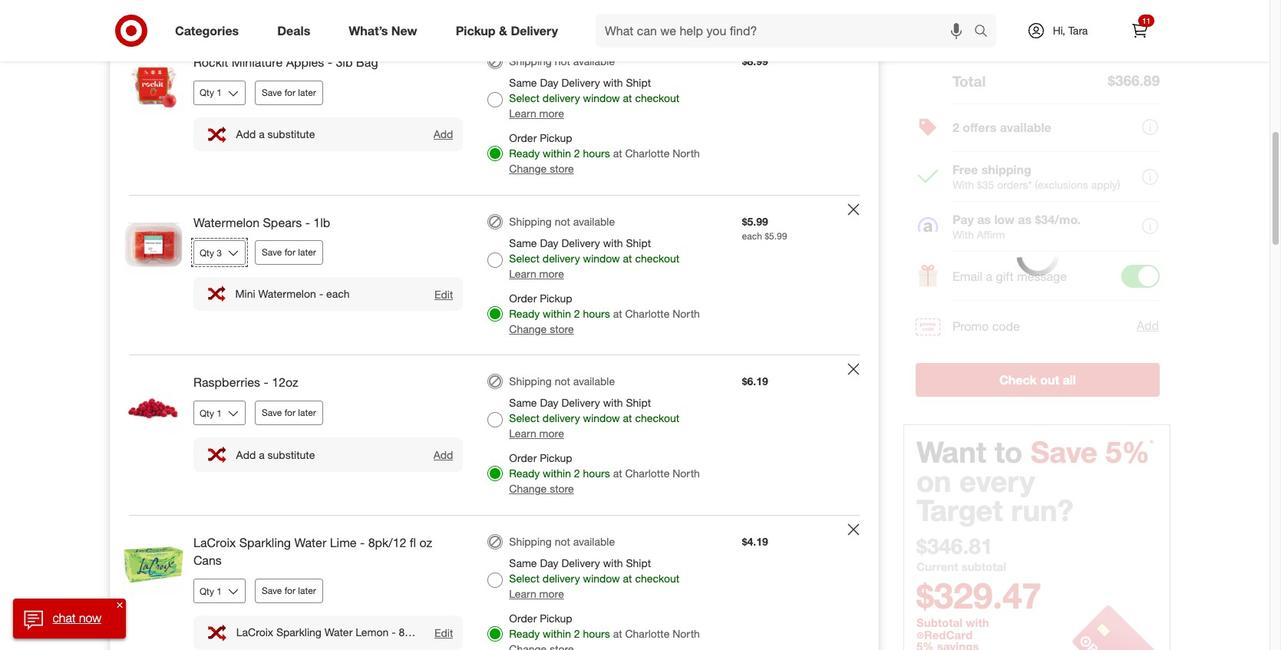 Task type: locate. For each thing, give the bounding box(es) containing it.
0 vertical spatial cans
[[193, 553, 222, 568]]

every
[[960, 463, 1035, 499]]

fl for lacroix sparkling water lime - 8pk/12 fl oz cans
[[410, 535, 416, 551]]

1 substitute from the top
[[268, 127, 315, 140]]

0 vertical spatial fl
[[410, 535, 416, 551]]

change store button for -
[[509, 161, 574, 176]]

change for -
[[509, 162, 547, 175]]

save down 12oz
[[262, 407, 282, 419]]

charlotte for watermelon spears - 1lb
[[625, 307, 670, 320]]

delivery
[[543, 91, 580, 104], [543, 251, 580, 265], [543, 412, 580, 425], [543, 572, 580, 585]]

1 vertical spatial water
[[325, 626, 353, 639]]

change store button for 1lb
[[509, 321, 574, 337]]

change
[[509, 162, 547, 175], [509, 322, 547, 335], [509, 482, 547, 495]]

checkout for -
[[635, 91, 680, 104]]

within for rockit miniature apples - 3lb bag
[[543, 146, 571, 159]]

delivery for raspberries - 12oz
[[562, 397, 600, 410]]

each
[[742, 230, 762, 241], [326, 287, 350, 300]]

add a substitute
[[236, 127, 315, 140], [236, 448, 315, 461]]

cart item ready to fulfill group
[[111, 0, 878, 34], [111, 35, 878, 195], [111, 195, 878, 355], [111, 356, 878, 515], [111, 516, 878, 650]]

1 vertical spatial change store button
[[509, 321, 574, 337]]

1 delivery from the top
[[543, 91, 580, 104]]

0 vertical spatial oz
[[420, 535, 432, 551]]

available
[[573, 54, 615, 67], [1000, 120, 1051, 135], [573, 215, 615, 228], [573, 375, 615, 388], [573, 535, 615, 548]]

cart item ready to fulfill group containing watermelon spears - 1lb
[[111, 195, 878, 355]]

8pk/12 right lemon
[[399, 626, 432, 639]]

2 add a substitute from the top
[[236, 448, 315, 461]]

with down pay
[[953, 228, 974, 241]]

cans inside lacroix sparkling water lime - 8pk/12 fl oz cans
[[193, 553, 222, 568]]

same for lacroix sparkling water lime - 8pk/12 fl oz cans
[[509, 557, 537, 570]]

2 charlotte from the top
[[625, 307, 670, 320]]

- inside lacroix sparkling water lime - 8pk/12 fl oz cans
[[360, 535, 365, 551]]

3 hours from the top
[[583, 467, 610, 480]]

for for apples
[[285, 86, 296, 98]]

chat now button
[[13, 599, 126, 639]]

4 window from the top
[[583, 572, 620, 585]]

4 shipping not available from the top
[[509, 535, 615, 548]]

2 save for later button from the top
[[255, 241, 323, 265]]

save for later button
[[255, 80, 323, 105], [255, 241, 323, 265], [255, 401, 323, 426], [255, 579, 323, 603]]

✕
[[117, 600, 123, 610]]

3 ready from the top
[[509, 467, 540, 480]]

for down rockit miniature apples - 3lb bag
[[285, 86, 296, 98]]

delivery inside 'link'
[[511, 23, 558, 38]]

2 north from the top
[[673, 307, 700, 320]]

with for -
[[603, 76, 623, 89]]

for for -
[[285, 247, 296, 258]]

later down raspberries - 12oz link
[[298, 407, 316, 419]]

learn more button for lime
[[509, 587, 564, 602]]

1 learn from the top
[[509, 106, 536, 119]]

for for water
[[285, 585, 296, 597]]

edit for watermelon spears - 1lb
[[434, 288, 453, 301]]

watermelon right mini at top left
[[258, 287, 316, 300]]

ready for watermelon spears - 1lb
[[509, 307, 540, 320]]

lacroix for lacroix sparkling water lime - 8pk/12 fl oz cans
[[193, 535, 236, 551]]

5 cart item ready to fulfill group from the top
[[111, 516, 878, 650]]

1 vertical spatial order pickup ready within 2 hours at charlotte north change store
[[509, 291, 700, 335]]

delivery for 1lb
[[543, 251, 580, 265]]

later for 12oz
[[298, 407, 316, 419]]

search button
[[967, 14, 1004, 51]]

store for 1lb
[[550, 322, 574, 335]]

not for lime
[[555, 535, 570, 548]]

rockit miniature apples - 3lb bag
[[193, 54, 378, 70]]

4 ready from the top
[[509, 627, 540, 641]]

1 add a substitute from the top
[[236, 127, 315, 140]]

shipping for lacroix sparkling water lime - 8pk/12 fl oz cans
[[509, 535, 552, 548]]

more for -
[[539, 106, 564, 119]]

save right to on the right bottom of the page
[[1031, 434, 1098, 470]]

3 save for later from the top
[[262, 407, 316, 419]]

watermelon spears - 1lb link
[[193, 214, 463, 231]]

0 vertical spatial on
[[999, 44, 1011, 57]]

pickup inside 'link'
[[456, 23, 496, 38]]

for
[[285, 86, 296, 98], [285, 247, 296, 258], [285, 407, 296, 419], [285, 585, 296, 597]]

2 edit button from the top
[[434, 626, 454, 640]]

2 vertical spatial change store button
[[509, 482, 574, 497]]

2 delivery from the top
[[543, 251, 580, 265]]

2 vertical spatial a
[[259, 448, 265, 461]]

4 charlotte from the top
[[625, 627, 670, 641]]

oz for lacroix sparkling water lime - 8pk/12 fl oz cans
[[420, 535, 432, 551]]

change store button
[[509, 161, 574, 176], [509, 321, 574, 337], [509, 482, 574, 497]]

$6.19
[[742, 375, 768, 388]]

water for lime
[[294, 535, 326, 551]]

1 save for later from the top
[[262, 86, 316, 98]]

gift
[[996, 269, 1014, 284]]

0 horizontal spatial oz
[[420, 535, 432, 551]]

sparkling
[[239, 535, 291, 551], [276, 626, 322, 639]]

a
[[259, 127, 265, 140], [986, 269, 993, 284], [259, 448, 265, 461]]

save for later down 12oz
[[262, 407, 316, 419]]

2 order pickup ready within 2 hours at charlotte north change store from the top
[[509, 291, 700, 335]]

shipping not available for 1lb
[[509, 215, 615, 228]]

2 window from the top
[[583, 251, 620, 265]]

4 cart item ready to fulfill group from the top
[[111, 356, 878, 515]]

4 checkout from the top
[[635, 572, 680, 585]]

2 as from the left
[[1018, 212, 1032, 227]]

3 change store button from the top
[[509, 482, 574, 497]]

same for watermelon spears - 1lb
[[509, 236, 537, 249]]

1 vertical spatial fl
[[435, 626, 441, 639]]

2 cart item ready to fulfill group from the top
[[111, 35, 878, 195]]

for down spears
[[285, 247, 296, 258]]

$366.89
[[1108, 72, 1160, 89]]

1 horizontal spatial fl
[[435, 626, 441, 639]]

4 delivery from the top
[[543, 572, 580, 585]]

save for later for -
[[262, 247, 316, 258]]

save down rockit miniature apples - 3lb bag
[[262, 86, 282, 98]]

4 not from the top
[[555, 535, 570, 548]]

4 more from the top
[[539, 588, 564, 601]]

cart item ready to fulfill group containing raspberries - 12oz
[[111, 356, 878, 515]]

1 select from the top
[[509, 91, 540, 104]]

3 store pickup radio from the top
[[488, 466, 503, 482]]

✕ button
[[114, 599, 126, 611]]

fl for lacroix sparkling water lemon - 8pk/12 fl oz cans
[[435, 626, 441, 639]]

available for rockit miniature apples - 3lb bag
[[573, 54, 615, 67]]

deals link
[[264, 14, 330, 48]]

4 save for later button from the top
[[255, 579, 323, 603]]

substitute down rockit miniature apples - 3lb bag
[[268, 127, 315, 140]]

1 save for later button from the top
[[255, 80, 323, 105]]

order for raspberries - 12oz
[[509, 452, 537, 465]]

north for watermelon spears - 1lb
[[673, 307, 700, 320]]

shipping not available for -
[[509, 54, 615, 67]]

target
[[917, 493, 1003, 528]]

subtotal
[[917, 615, 963, 630]]

1 change store button from the top
[[509, 161, 574, 176]]

1 checkout from the top
[[635, 91, 680, 104]]

1 vertical spatial edit
[[434, 626, 453, 639]]

1 with from the top
[[953, 178, 974, 191]]

select for lime
[[509, 572, 540, 585]]

1 vertical spatial store
[[550, 322, 574, 335]]

2 store pickup radio from the top
[[488, 146, 503, 161]]

tara
[[1068, 24, 1088, 37]]

a down miniature
[[259, 127, 265, 140]]

save for later down lacroix sparkling water lime - 8pk/12 fl oz cans
[[262, 585, 316, 597]]

to
[[995, 434, 1023, 470]]

a for 12oz
[[259, 448, 265, 461]]

2 same day delivery with shipt select delivery window at checkout learn more from the top
[[509, 236, 680, 280]]

2
[[953, 120, 960, 135], [574, 146, 580, 159], [574, 307, 580, 320], [574, 467, 580, 480], [574, 627, 580, 641]]

None radio
[[488, 92, 503, 107], [488, 413, 503, 428], [488, 573, 503, 588], [488, 92, 503, 107], [488, 413, 503, 428], [488, 573, 503, 588]]

not for 1lb
[[555, 215, 570, 228]]

save for later button for apples
[[255, 80, 323, 105]]

save for later button for -
[[255, 241, 323, 265]]

- right lime
[[360, 535, 365, 551]]

0 horizontal spatial on
[[917, 463, 951, 499]]

3 charlotte from the top
[[625, 467, 670, 480]]

sparkling for lime
[[239, 535, 291, 551]]

watermelon left spears
[[193, 215, 260, 230]]

hi,
[[1053, 24, 1065, 37]]

1 same from the top
[[509, 76, 537, 89]]

2 vertical spatial change
[[509, 482, 547, 495]]

Store pickup radio
[[488, 0, 503, 1], [488, 146, 503, 161], [488, 466, 503, 482], [488, 627, 503, 642]]

2 within from the top
[[543, 307, 571, 320]]

hi, tara
[[1053, 24, 1088, 37]]

0 horizontal spatial cans
[[193, 553, 222, 568]]

with down free in the right top of the page
[[953, 178, 974, 191]]

- left 1lb
[[305, 215, 310, 230]]

not
[[555, 54, 570, 67], [555, 215, 570, 228], [555, 375, 570, 388], [555, 535, 570, 548]]

more for 1lb
[[539, 267, 564, 280]]

1 vertical spatial change
[[509, 322, 547, 335]]

learn more button for -
[[509, 106, 564, 121]]

delivery for lacroix sparkling water lime - 8pk/12 fl oz cans
[[562, 557, 600, 570]]

raspberries
[[193, 375, 260, 390]]

1 for from the top
[[285, 86, 296, 98]]

2 later from the top
[[298, 247, 316, 258]]

hours
[[583, 146, 610, 159], [583, 307, 610, 320], [583, 467, 610, 480], [583, 627, 610, 641]]

save for later button down lacroix sparkling water lime - 8pk/12 fl oz cans
[[255, 579, 323, 603]]

sparkling for lemon
[[276, 626, 322, 639]]

1 within from the top
[[543, 146, 571, 159]]

watermelon
[[193, 215, 260, 230], [258, 287, 316, 300]]

3 north from the top
[[673, 467, 700, 480]]

1lb
[[313, 215, 330, 230]]

0 vertical spatial a
[[259, 127, 265, 140]]

affirm
[[977, 228, 1005, 241]]

0 vertical spatial substitute
[[268, 127, 315, 140]]

chat now dialog
[[13, 599, 126, 639]]

for down lacroix sparkling water lime - 8pk/12 fl oz cans
[[285, 585, 296, 597]]

affirm image
[[916, 215, 940, 239], [918, 217, 938, 232]]

-
[[328, 54, 332, 70], [305, 215, 310, 230], [319, 287, 323, 300], [264, 375, 269, 390], [360, 535, 365, 551], [392, 626, 396, 639]]

2 shipt from the top
[[626, 236, 651, 249]]

3 change from the top
[[509, 482, 547, 495]]

later down lacroix sparkling water lime - 8pk/12 fl oz cans
[[298, 585, 316, 597]]

2 vertical spatial add button
[[433, 448, 454, 462]]

same day delivery with shipt select delivery window at checkout learn more for -
[[509, 76, 680, 119]]

2 shipping not available from the top
[[509, 215, 615, 228]]

1 vertical spatial with
[[953, 228, 974, 241]]

0 vertical spatial store
[[550, 162, 574, 175]]

save for later button down spears
[[255, 241, 323, 265]]

0 vertical spatial add button
[[433, 127, 454, 141]]

1 not from the top
[[555, 54, 570, 67]]

2 change from the top
[[509, 322, 547, 335]]

order pickup ready within 2 hours at charlotte north change store for 1lb
[[509, 291, 700, 335]]

pickup for watermelon spears - 1lb
[[540, 291, 572, 304]]

3 delivery from the top
[[543, 412, 580, 425]]

1 north from the top
[[673, 146, 700, 159]]

1 vertical spatial on
[[917, 463, 951, 499]]

2 select from the top
[[509, 251, 540, 265]]

save for later down spears
[[262, 247, 316, 258]]

checkout for 1lb
[[635, 251, 680, 265]]

&
[[499, 23, 507, 38]]

estimated
[[953, 24, 1008, 40]]

2 order from the top
[[509, 291, 537, 304]]

more
[[539, 106, 564, 119], [539, 267, 564, 280], [539, 427, 564, 440], [539, 588, 564, 601]]

8pk/12 right lime
[[368, 535, 406, 551]]

4 day from the top
[[540, 557, 559, 570]]

11
[[1142, 16, 1151, 25]]

hours for raspberries - 12oz
[[583, 467, 610, 480]]

save for later down rockit miniature apples - 3lb bag
[[262, 86, 316, 98]]

taxes
[[1011, 24, 1041, 40]]

save for later for apples
[[262, 86, 316, 98]]

2 for rockit miniature apples - 3lb bag
[[574, 146, 580, 159]]

save for later button down rockit miniature apples - 3lb bag
[[255, 80, 323, 105]]

window for -
[[583, 91, 620, 104]]

edit button
[[434, 287, 454, 301], [434, 626, 454, 640]]

same for raspberries - 12oz
[[509, 397, 537, 410]]

add a substitute for miniature
[[236, 127, 315, 140]]

2 vertical spatial store
[[550, 482, 574, 495]]

1 vertical spatial oz
[[444, 626, 455, 639]]

add a substitute down 12oz
[[236, 448, 315, 461]]

rockit miniature apples - 3lb bag link
[[193, 53, 463, 71]]

2 change store button from the top
[[509, 321, 574, 337]]

want to save 5% *
[[917, 434, 1154, 470]]

1 horizontal spatial oz
[[444, 626, 455, 639]]

save for later button for water
[[255, 579, 323, 603]]

0 vertical spatial 8pk/12
[[368, 535, 406, 551]]

oz inside lacroix sparkling water lime - 8pk/12 fl oz cans
[[420, 535, 432, 551]]

0 vertical spatial $5.99
[[742, 215, 768, 228]]

1 shipping not available from the top
[[509, 54, 615, 67]]

0 vertical spatial sparkling
[[239, 535, 291, 551]]

- right lemon
[[392, 626, 396, 639]]

mini watermelon - each
[[235, 287, 350, 300]]

3 same from the top
[[509, 397, 537, 410]]

lacroix inside lacroix sparkling water lime - 8pk/12 fl oz cans
[[193, 535, 236, 551]]

on down estimated taxes
[[999, 44, 1011, 57]]

1 as from the left
[[977, 212, 991, 227]]

2 vertical spatial order pickup ready within 2 hours at charlotte north change store
[[509, 452, 700, 495]]

substitute for 12oz
[[268, 448, 315, 461]]

on
[[999, 44, 1011, 57], [917, 463, 951, 499]]

$5.99
[[742, 215, 768, 228], [765, 230, 787, 241]]

same
[[509, 76, 537, 89], [509, 236, 537, 249], [509, 397, 537, 410], [509, 557, 537, 570]]

0 horizontal spatial fl
[[410, 535, 416, 551]]

1 vertical spatial cans
[[458, 626, 483, 639]]

$5.99 each $5.99
[[742, 215, 787, 241]]

1 vertical spatial each
[[326, 287, 350, 300]]

1 horizontal spatial cans
[[458, 626, 483, 639]]

sparkling inside lacroix sparkling water lime - 8pk/12 fl oz cans
[[239, 535, 291, 551]]

substitute down 12oz
[[268, 448, 315, 461]]

4 save for later from the top
[[262, 585, 316, 597]]

0 vertical spatial water
[[294, 535, 326, 551]]

4 later from the top
[[298, 585, 316, 597]]

on left the every
[[917, 463, 951, 499]]

2 store from the top
[[550, 322, 574, 335]]

0 vertical spatial add a substitute
[[236, 127, 315, 140]]

available for lacroix sparkling water lime - 8pk/12 fl oz cans
[[573, 535, 615, 548]]

3 save for later button from the top
[[255, 401, 323, 426]]

as up affirm
[[977, 212, 991, 227]]

3 cart item ready to fulfill group from the top
[[111, 195, 878, 355]]

2 ready from the top
[[509, 307, 540, 320]]

0 vertical spatial edit button
[[434, 287, 454, 301]]

3 day from the top
[[540, 397, 559, 410]]

2 learn from the top
[[509, 267, 536, 280]]

fl right lime
[[410, 535, 416, 551]]

with for 1lb
[[603, 236, 623, 249]]

1 vertical spatial sparkling
[[276, 626, 322, 639]]

0 vertical spatial lacroix
[[193, 535, 236, 551]]

8pk/12 inside lacroix sparkling water lime - 8pk/12 fl oz cans
[[368, 535, 406, 551]]

for down 12oz
[[285, 407, 296, 419]]

2 for from the top
[[285, 247, 296, 258]]

1 vertical spatial lacroix
[[236, 626, 273, 639]]

with inside free shipping with $35 orders* (exclusions apply)
[[953, 178, 974, 191]]

lacroix
[[193, 535, 236, 551], [236, 626, 273, 639]]

apples
[[286, 54, 324, 70]]

1 vertical spatial add a substitute
[[236, 448, 315, 461]]

checkout
[[635, 91, 680, 104], [635, 251, 680, 265], [635, 412, 680, 425], [635, 572, 680, 585]]

2 hours from the top
[[583, 307, 610, 320]]

1 vertical spatial $5.99
[[765, 230, 787, 241]]

later for apples
[[298, 86, 316, 98]]

not for -
[[555, 54, 570, 67]]

offers
[[963, 120, 997, 135]]

shipping
[[965, 4, 1008, 17], [509, 54, 552, 67], [509, 215, 552, 228], [509, 375, 552, 388], [509, 535, 552, 548]]

1 window from the top
[[583, 91, 620, 104]]

same day delivery with shipt select delivery window at checkout learn more for 1lb
[[509, 236, 680, 280]]

3 window from the top
[[583, 412, 620, 425]]

1 horizontal spatial on
[[999, 44, 1011, 57]]

each inside $5.99 each $5.99
[[742, 230, 762, 241]]

1 same day delivery with shipt select delivery window at checkout learn more from the top
[[509, 76, 680, 119]]

$4.19
[[742, 535, 768, 548]]

available for raspberries - 12oz
[[573, 375, 615, 388]]

1 later from the top
[[298, 86, 316, 98]]

0 vertical spatial each
[[742, 230, 762, 241]]

4 learn more button from the top
[[509, 587, 564, 602]]

cans for lacroix sparkling water lemon - 8pk/12 fl oz cans
[[458, 626, 483, 639]]

fl inside lacroix sparkling water lime - 8pk/12 fl oz cans
[[410, 535, 416, 551]]

0 vertical spatial edit
[[434, 288, 453, 301]]

2 learn more button from the top
[[509, 266, 564, 281]]

0 vertical spatial with
[[953, 178, 974, 191]]

3 order pickup ready within 2 hours at charlotte north change store from the top
[[509, 452, 700, 495]]

as right "low"
[[1018, 212, 1032, 227]]

water left lime
[[294, 535, 326, 551]]

lacroix sparkling water lemon - 8pk/12 fl oz cans
[[236, 626, 483, 639]]

fl right lemon
[[435, 626, 441, 639]]

a left gift
[[986, 269, 993, 284]]

0 vertical spatial change store button
[[509, 161, 574, 176]]

cart item ready to fulfill group containing lacroix sparkling water lime - 8pk/12 fl oz cans
[[111, 516, 878, 650]]

1 vertical spatial substitute
[[268, 448, 315, 461]]

later down 'apples' at the top of the page
[[298, 86, 316, 98]]

save for lime
[[262, 585, 282, 597]]

2 substitute from the top
[[268, 448, 315, 461]]

1 edit from the top
[[434, 288, 453, 301]]

add a substitute down rockit miniature apples - 3lb bag
[[236, 127, 315, 140]]

pay as low as $34/mo. with affirm
[[953, 212, 1081, 241]]

1 horizontal spatial each
[[742, 230, 762, 241]]

water left lemon
[[325, 626, 353, 639]]

1 charlotte from the top
[[625, 146, 670, 159]]

1 vertical spatial 8pk/12
[[399, 626, 432, 639]]

fl
[[410, 535, 416, 551], [435, 626, 441, 639]]

2 for watermelon spears - 1lb
[[574, 307, 580, 320]]

learn more button
[[509, 106, 564, 121], [509, 266, 564, 281], [509, 426, 564, 442], [509, 587, 564, 602]]

0 horizontal spatial as
[[977, 212, 991, 227]]

(exclusions
[[1035, 178, 1088, 191]]

save for later button down 12oz
[[255, 401, 323, 426]]

2 checkout from the top
[[635, 251, 680, 265]]

1 cart item ready to fulfill group from the top
[[111, 0, 878, 34]]

store pickup radio for lacroix sparkling water lime - 8pk/12 fl oz cans
[[488, 627, 503, 642]]

select for 1lb
[[509, 251, 540, 265]]

learn
[[509, 106, 536, 119], [509, 267, 536, 280], [509, 427, 536, 440], [509, 588, 536, 601]]

day
[[540, 76, 559, 89], [540, 236, 559, 249], [540, 397, 559, 410], [540, 557, 559, 570]]

1 change from the top
[[509, 162, 547, 175]]

0 vertical spatial order pickup ready within 2 hours at charlotte north change store
[[509, 131, 700, 175]]

4 learn from the top
[[509, 588, 536, 601]]

later down 1lb
[[298, 247, 316, 258]]

select
[[509, 91, 540, 104], [509, 251, 540, 265], [509, 412, 540, 425], [509, 572, 540, 585]]

a down raspberries - 12oz
[[259, 448, 265, 461]]

12oz
[[272, 375, 298, 390]]

save for later
[[262, 86, 316, 98], [262, 247, 316, 258], [262, 407, 316, 419], [262, 585, 316, 597]]

None radio
[[488, 53, 503, 69], [488, 214, 503, 229], [488, 252, 503, 268], [488, 374, 503, 390], [488, 535, 503, 550], [488, 53, 503, 69], [488, 214, 503, 229], [488, 252, 503, 268], [488, 374, 503, 390], [488, 535, 503, 550]]

1 vertical spatial edit button
[[434, 626, 454, 640]]

water inside lacroix sparkling water lime - 8pk/12 fl oz cans
[[294, 535, 326, 551]]

1 order from the top
[[509, 131, 537, 144]]

1 store from the top
[[550, 162, 574, 175]]

save down lacroix sparkling water lime - 8pk/12 fl oz cans
[[262, 585, 282, 597]]

hours for watermelon spears - 1lb
[[583, 307, 610, 320]]

save for later for water
[[262, 585, 316, 597]]

3 within from the top
[[543, 467, 571, 480]]

3 not from the top
[[555, 375, 570, 388]]

1 vertical spatial watermelon
[[258, 287, 316, 300]]

save down 'watermelon spears - 1lb' at the left top of the page
[[262, 247, 282, 258]]

2 not from the top
[[555, 215, 570, 228]]

1 horizontal spatial as
[[1018, 212, 1032, 227]]

2 day from the top
[[540, 236, 559, 249]]

3 order from the top
[[509, 452, 537, 465]]

0 vertical spatial change
[[509, 162, 547, 175]]

all
[[1063, 372, 1076, 387]]

4 shipt from the top
[[626, 557, 651, 570]]



Task type: describe. For each thing, give the bounding box(es) containing it.
store for -
[[550, 162, 574, 175]]

shipping for raspberries - 12oz
[[509, 375, 552, 388]]

0 horizontal spatial each
[[326, 287, 350, 300]]

available inside button
[[1000, 120, 1051, 135]]

delivery for -
[[543, 91, 580, 104]]

$329.47
[[917, 574, 1042, 617]]

subtotal
[[962, 559, 1007, 574]]

store pickup radio for rockit miniature apples - 3lb bag
[[488, 146, 503, 161]]

lacroix for lacroix sparkling water lemon - 8pk/12 fl oz cans
[[236, 626, 273, 639]]

check
[[1000, 372, 1037, 387]]

3 checkout from the top
[[635, 412, 680, 425]]

rockit miniature apples - 3lb bag image
[[123, 53, 184, 115]]

shipt for -
[[626, 76, 651, 89]]

0 vertical spatial watermelon
[[193, 215, 260, 230]]

charlotte for rockit miniature apples - 3lb bag
[[625, 146, 670, 159]]

total
[[953, 72, 986, 90]]

shipping not available for lime
[[509, 535, 615, 548]]

learn for -
[[509, 106, 536, 119]]

1 store pickup radio from the top
[[488, 0, 503, 1]]

raspberries - 12oz
[[193, 375, 298, 390]]

4 order from the top
[[509, 612, 537, 625]]

new
[[391, 23, 417, 38]]

3 learn from the top
[[509, 427, 536, 440]]

4 north from the top
[[673, 627, 700, 641]]

8pk/12 for lemon
[[399, 626, 432, 639]]

north for rockit miniature apples - 3lb bag
[[673, 146, 700, 159]]

save for 1lb
[[262, 247, 282, 258]]

miniature
[[232, 54, 283, 70]]

8pk/12 for lime
[[368, 535, 406, 551]]

based on
[[965, 44, 1014, 57]]

charlotte for raspberries - 12oz
[[625, 467, 670, 480]]

cans for lacroix sparkling water lime - 8pk/12 fl oz cans
[[193, 553, 222, 568]]

watermelon spears - 1lb image
[[123, 214, 184, 275]]

learn more button for 1lb
[[509, 266, 564, 281]]

promo code
[[953, 318, 1020, 334]]

substitute for apples
[[268, 127, 315, 140]]

shipt for lime
[[626, 557, 651, 570]]

categories
[[175, 23, 239, 38]]

on inside on every target run?
[[917, 463, 951, 499]]

2 for raspberries - 12oz
[[574, 467, 580, 480]]

day for -
[[540, 76, 559, 89]]

promo
[[953, 318, 989, 334]]

shipping for watermelon spears - 1lb
[[509, 215, 552, 228]]

what's new
[[349, 23, 417, 38]]

want
[[917, 434, 987, 470]]

2 inside button
[[953, 120, 960, 135]]

raspberries - 12oz link
[[193, 374, 463, 392]]

orders*
[[997, 178, 1032, 191]]

3 more from the top
[[539, 427, 564, 440]]

3lb
[[336, 54, 353, 70]]

a for apples
[[259, 127, 265, 140]]

spears
[[263, 215, 302, 230]]

free shipping with $35 orders* (exclusions apply)
[[953, 162, 1121, 191]]

within for raspberries - 12oz
[[543, 467, 571, 480]]

add a substitute for -
[[236, 448, 315, 461]]

3 same day delivery with shipt select delivery window at checkout learn more from the top
[[509, 397, 680, 440]]

$34/mo.
[[1035, 212, 1081, 227]]

ready within 2 hours at charlotte north
[[509, 627, 700, 641]]

with inside 'pay as low as $34/mo. with affirm'
[[953, 228, 974, 241]]

change for 1lb
[[509, 322, 547, 335]]

shipping for rockit miniature apples - 3lb bag
[[509, 54, 552, 67]]

11 link
[[1123, 14, 1157, 48]]

check out all
[[1000, 372, 1076, 387]]

out
[[1040, 372, 1059, 387]]

pickup for raspberries - 12oz
[[540, 452, 572, 465]]

learn for 1lb
[[509, 267, 536, 280]]

3 select from the top
[[509, 412, 540, 425]]

add button for rockit miniature apples - 3lb bag
[[433, 127, 454, 141]]

lime
[[330, 535, 357, 551]]

later for -
[[298, 247, 316, 258]]

lacroix sparkling water lime - 8pk/12 fl oz cans link
[[193, 535, 463, 570]]

save for later for 12oz
[[262, 407, 316, 419]]

lacroix sparkling water lime - 8pk/12 fl oz cans image
[[123, 535, 184, 596]]

2 offers available button
[[916, 103, 1160, 153]]

chat now
[[53, 610, 101, 626]]

mini
[[235, 287, 255, 300]]

message
[[1017, 269, 1067, 284]]

apply)
[[1091, 178, 1121, 191]]

ready for raspberries - 12oz
[[509, 467, 540, 480]]

shipping
[[982, 162, 1032, 177]]

raspberries - 12oz image
[[123, 374, 184, 436]]

delivery for watermelon spears - 1lb
[[562, 236, 600, 249]]

free
[[953, 162, 978, 177]]

checkout for lime
[[635, 572, 680, 585]]

same day delivery with shipt select delivery window at checkout learn more for lime
[[509, 557, 680, 601]]

pickup & delivery link
[[443, 14, 577, 48]]

$346.81 current subtotal $329.47
[[917, 533, 1042, 617]]

redcard
[[924, 628, 973, 643]]

Store pickup radio
[[488, 306, 503, 321]]

delivery for rockit miniature apples - 3lb bag
[[562, 76, 600, 89]]

- down 1lb
[[319, 287, 323, 300]]

save for later button for 12oz
[[255, 401, 323, 426]]

learn for lime
[[509, 588, 536, 601]]

lacroix sparkling water lime - 8pk/12 fl oz cans
[[193, 535, 432, 568]]

1 vertical spatial add button
[[1136, 316, 1160, 336]]

lemon
[[356, 626, 389, 639]]

for for 12oz
[[285, 407, 296, 419]]

based
[[965, 44, 996, 57]]

search
[[967, 24, 1004, 40]]

- left 3lb
[[328, 54, 332, 70]]

estimated taxes
[[953, 24, 1041, 40]]

day for 1lb
[[540, 236, 559, 249]]

window for lime
[[583, 572, 620, 585]]

later for water
[[298, 585, 316, 597]]

shipt for 1lb
[[626, 236, 651, 249]]

$346.81
[[917, 533, 993, 559]]

run?
[[1011, 493, 1074, 528]]

3 store from the top
[[550, 482, 574, 495]]

edit button for watermelon spears - 1lb
[[434, 287, 454, 301]]

ready for rockit miniature apples - 3lb bag
[[509, 146, 540, 159]]

edit button for lacroix sparkling water lime - 8pk/12 fl oz cans
[[434, 626, 454, 640]]

pay
[[953, 212, 974, 227]]

3 learn more button from the top
[[509, 426, 564, 442]]

*
[[1150, 437, 1154, 449]]

4 within from the top
[[543, 627, 571, 641]]

5%
[[1106, 434, 1150, 470]]

within for watermelon spears - 1lb
[[543, 307, 571, 320]]

rockit
[[193, 54, 228, 70]]

2 offers available
[[953, 120, 1051, 135]]

on every target run?
[[917, 463, 1074, 528]]

water for lemon
[[325, 626, 353, 639]]

watermelon spears - 1lb
[[193, 215, 330, 230]]

delivery for lime
[[543, 572, 580, 585]]

- left 12oz
[[264, 375, 269, 390]]

order for watermelon spears - 1lb
[[509, 291, 537, 304]]

current
[[917, 559, 958, 574]]

email
[[953, 269, 983, 284]]

more for lime
[[539, 588, 564, 601]]

same for rockit miniature apples - 3lb bag
[[509, 76, 537, 89]]

store pickup radio for raspberries - 12oz
[[488, 466, 503, 482]]

subtotal with
[[917, 615, 992, 630]]

email a gift message
[[953, 269, 1067, 284]]

order pickup ready within 2 hours at charlotte north change store for -
[[509, 131, 700, 175]]

edit for lacroix sparkling water lime - 8pk/12 fl oz cans
[[434, 626, 453, 639]]

4 hours from the top
[[583, 627, 610, 641]]

cart item ready to fulfill group containing rockit miniature apples - 3lb bag
[[111, 35, 878, 195]]

deals
[[277, 23, 310, 38]]

code
[[992, 318, 1020, 334]]

$8.99
[[742, 54, 768, 67]]

1 vertical spatial a
[[986, 269, 993, 284]]

bag
[[356, 54, 378, 70]]

select for -
[[509, 91, 540, 104]]

pickup & delivery
[[456, 23, 558, 38]]

window for 1lb
[[583, 251, 620, 265]]

$35
[[977, 178, 994, 191]]

check out all button
[[916, 363, 1160, 397]]

day for lime
[[540, 557, 559, 570]]

What can we help you find? suggestions appear below search field
[[596, 14, 978, 48]]

north for raspberries - 12oz
[[673, 467, 700, 480]]

hours for rockit miniature apples - 3lb bag
[[583, 146, 610, 159]]

categories link
[[162, 14, 258, 48]]

what's new link
[[336, 14, 437, 48]]

low
[[994, 212, 1015, 227]]

$20.08
[[1123, 24, 1160, 40]]

order for rockit miniature apples - 3lb bag
[[509, 131, 537, 144]]

3 shipt from the top
[[626, 397, 651, 410]]

3 shipping not available from the top
[[509, 375, 615, 388]]

pickup for rockit miniature apples - 3lb bag
[[540, 131, 572, 144]]

order pickup
[[509, 612, 572, 625]]

chat
[[53, 610, 76, 626]]

what's
[[349, 23, 388, 38]]



Task type: vqa. For each thing, say whether or not it's contained in the screenshot.
first window
yes



